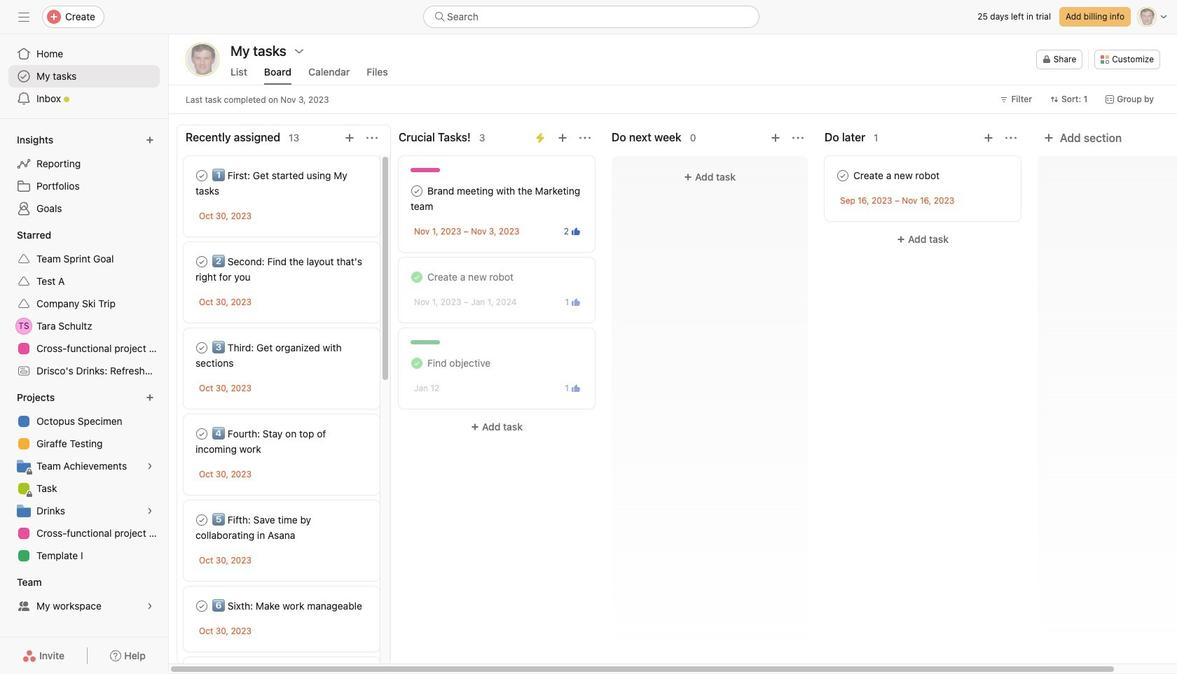 Task type: locate. For each thing, give the bounding box(es) containing it.
more section actions image for first add task icon from right
[[793, 132, 804, 144]]

1 horizontal spatial add task image
[[983, 132, 994, 144]]

new insights image
[[146, 136, 154, 144]]

2 more section actions image from the left
[[580, 132, 591, 144]]

0 horizontal spatial more section actions image
[[366, 132, 378, 144]]

mark complete image
[[193, 167, 210, 184], [835, 167, 851, 184], [409, 183, 425, 200], [193, 340, 210, 357], [193, 512, 210, 529]]

2 vertical spatial mark complete image
[[193, 598, 210, 615]]

1 vertical spatial 1 like. you liked this task image
[[572, 384, 580, 393]]

add task image
[[557, 132, 568, 144], [983, 132, 994, 144]]

mark complete image
[[193, 254, 210, 270], [193, 426, 210, 443], [193, 598, 210, 615]]

more section actions image
[[366, 132, 378, 144], [580, 132, 591, 144], [793, 132, 804, 144]]

more section actions image
[[1006, 132, 1017, 144]]

Completed checkbox
[[409, 269, 425, 286]]

more section actions image for 1st add task icon
[[366, 132, 378, 144]]

2 horizontal spatial more section actions image
[[793, 132, 804, 144]]

3 more section actions image from the left
[[793, 132, 804, 144]]

Mark complete checkbox
[[193, 167, 210, 184], [835, 167, 851, 184], [193, 340, 210, 357], [193, 512, 210, 529]]

0 horizontal spatial add task image
[[344, 132, 355, 144]]

starred element
[[0, 223, 168, 385]]

projects element
[[0, 385, 168, 570]]

1 1 like. you liked this task image from the top
[[572, 298, 580, 307]]

0 vertical spatial mark complete image
[[193, 254, 210, 270]]

list box
[[423, 6, 760, 28]]

1 horizontal spatial more section actions image
[[580, 132, 591, 144]]

1 horizontal spatial add task image
[[770, 132, 781, 144]]

new project or portfolio image
[[146, 394, 154, 402]]

rules for crucial tasks! image
[[535, 132, 546, 144]]

1 more section actions image from the left
[[366, 132, 378, 144]]

2 add task image from the left
[[983, 132, 994, 144]]

Mark complete checkbox
[[409, 183, 425, 200], [193, 254, 210, 270], [193, 426, 210, 443], [193, 598, 210, 615]]

add task image
[[344, 132, 355, 144], [770, 132, 781, 144]]

1 vertical spatial mark complete image
[[193, 426, 210, 443]]

insights element
[[0, 128, 168, 223]]

see details, my workspace image
[[146, 603, 154, 611]]

completed image
[[409, 355, 425, 372]]

add task image right rules for crucial tasks! icon
[[557, 132, 568, 144]]

0 vertical spatial 1 like. you liked this task image
[[572, 298, 580, 307]]

add task image left more section actions icon
[[983, 132, 994, 144]]

1 like. you liked this task image
[[572, 298, 580, 307], [572, 384, 580, 393]]

1 add task image from the left
[[557, 132, 568, 144]]

0 horizontal spatial add task image
[[557, 132, 568, 144]]

global element
[[0, 34, 168, 118]]



Task type: vqa. For each thing, say whether or not it's contained in the screenshot.
See details, Team Achievements icon
yes



Task type: describe. For each thing, give the bounding box(es) containing it.
Completed checkbox
[[409, 355, 425, 372]]

1 mark complete image from the top
[[193, 254, 210, 270]]

2 mark complete image from the top
[[193, 426, 210, 443]]

completed image
[[409, 269, 425, 286]]

2 likes. you liked this task image
[[572, 227, 580, 236]]

2 1 like. you liked this task image from the top
[[572, 384, 580, 393]]

show options image
[[294, 46, 305, 57]]

hide sidebar image
[[18, 11, 29, 22]]

1 add task image from the left
[[344, 132, 355, 144]]

teams element
[[0, 570, 168, 621]]

3 mark complete image from the top
[[193, 598, 210, 615]]

see details, team achievements image
[[146, 463, 154, 471]]

see details, drinks image
[[146, 507, 154, 516]]

2 add task image from the left
[[770, 132, 781, 144]]



